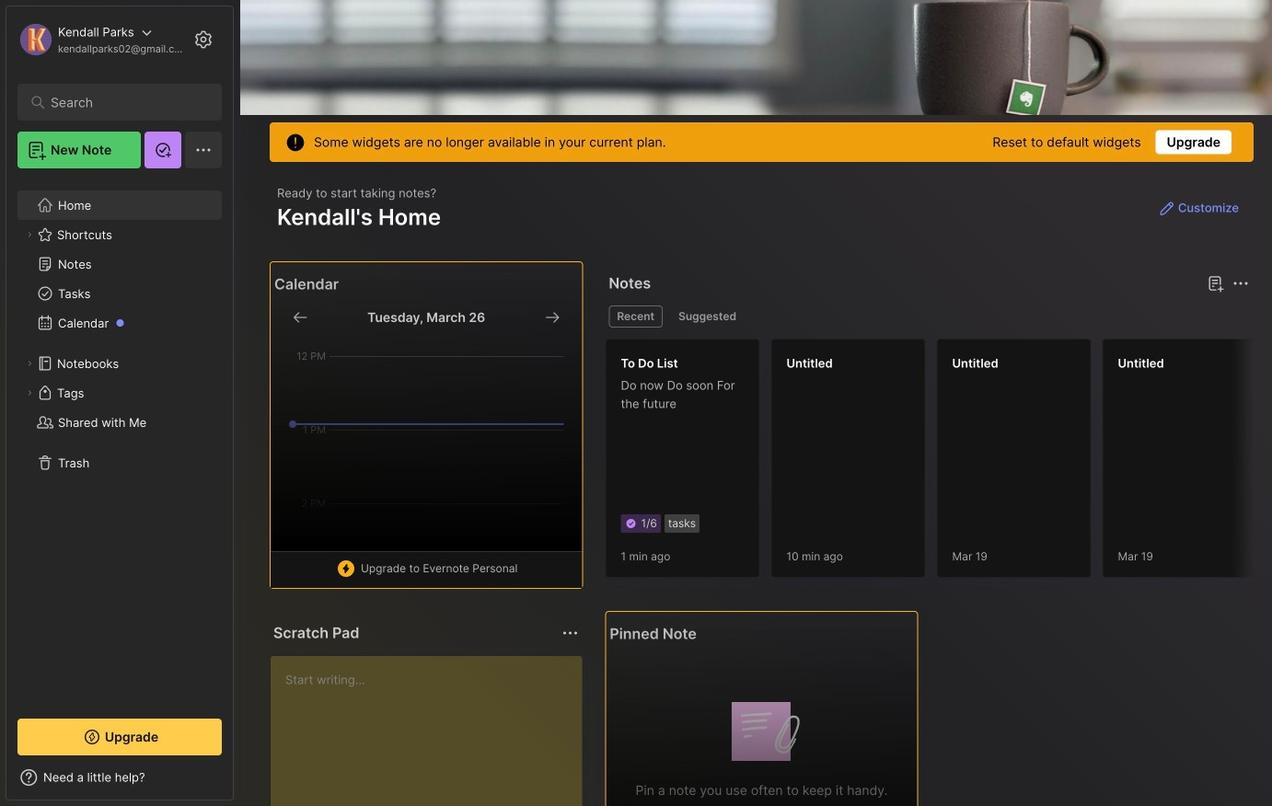 Task type: describe. For each thing, give the bounding box(es) containing it.
expand notebooks image
[[24, 358, 35, 369]]

Account field
[[17, 21, 188, 58]]

settings image
[[192, 29, 215, 51]]

Search text field
[[51, 94, 198, 111]]

0 vertical spatial more actions field
[[1229, 271, 1254, 297]]



Task type: vqa. For each thing, say whether or not it's contained in the screenshot.
"Tree"
yes



Task type: locate. For each thing, give the bounding box(es) containing it.
0 vertical spatial more actions image
[[1230, 273, 1252, 295]]

tab
[[609, 306, 663, 328], [671, 306, 745, 328]]

1 vertical spatial more actions image
[[559, 623, 581, 645]]

1 horizontal spatial more actions field
[[1229, 271, 1254, 297]]

0 horizontal spatial more actions field
[[557, 621, 583, 647]]

tree
[[6, 180, 233, 703]]

1 horizontal spatial tab
[[671, 306, 745, 328]]

tree inside the main element
[[6, 180, 233, 703]]

1 vertical spatial more actions field
[[557, 621, 583, 647]]

1 tab from the left
[[609, 306, 663, 328]]

Start writing… text field
[[285, 657, 581, 807]]

None search field
[[51, 91, 198, 113]]

expand tags image
[[24, 388, 35, 399]]

1 horizontal spatial more actions image
[[1230, 273, 1252, 295]]

more actions image for topmost more actions "field"
[[1230, 273, 1252, 295]]

More actions field
[[1229, 271, 1254, 297], [557, 621, 583, 647]]

more actions image for the leftmost more actions "field"
[[559, 623, 581, 645]]

2 tab from the left
[[671, 306, 745, 328]]

main element
[[0, 0, 239, 807]]

tab list
[[609, 306, 1247, 328]]

click to collapse image
[[233, 773, 246, 795]]

row group
[[605, 339, 1273, 589]]

0 horizontal spatial tab
[[609, 306, 663, 328]]

none search field inside the main element
[[51, 91, 198, 113]]

more actions image
[[1230, 273, 1252, 295], [559, 623, 581, 645]]

WHAT'S NEW field
[[6, 763, 233, 793]]

0 horizontal spatial more actions image
[[559, 623, 581, 645]]



